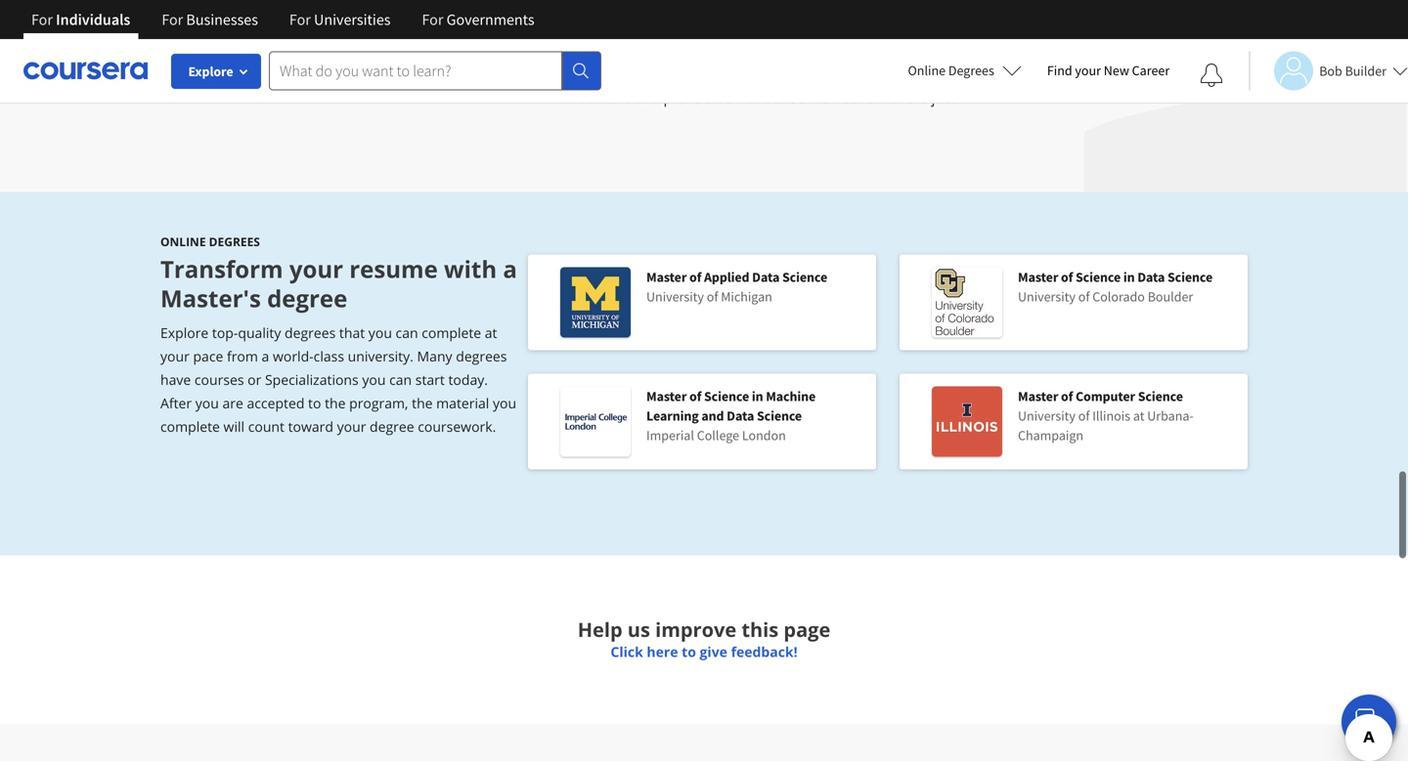 Task type: locate. For each thing, give the bounding box(es) containing it.
0 vertical spatial degree
[[267, 283, 348, 314]]

material
[[436, 394, 489, 413]]

top-
[[212, 324, 238, 342]]

degrees left find
[[949, 62, 995, 79]]

count
[[248, 418, 285, 436]]

4 for from the left
[[422, 10, 444, 29]]

in inside master of science in machine learning and data science imperial college london
[[752, 388, 763, 405]]

at inside master of computer science university of illinois at urbana- champaign
[[1134, 407, 1145, 425]]

1 horizontal spatial to
[[682, 643, 696, 662]]

degrees for online degrees
[[949, 62, 995, 79]]

0 vertical spatial complete
[[422, 324, 481, 342]]

0 vertical spatial to
[[308, 394, 321, 413]]

master up champaign
[[1018, 388, 1059, 405]]

give
[[700, 643, 728, 662]]

3 for from the left
[[289, 10, 311, 29]]

1 vertical spatial degrees
[[209, 234, 260, 250]]

start
[[415, 371, 445, 389]]

bob builder
[[1320, 62, 1387, 80]]

degrees
[[949, 62, 995, 79], [209, 234, 260, 250]]

bob
[[1320, 62, 1343, 80]]

can left start
[[389, 371, 412, 389]]

data up michigan
[[752, 269, 780, 286]]

degrees
[[285, 324, 336, 342], [456, 347, 507, 366]]

degrees for online degrees transform your resume with a master's degree explore top-quality degrees that you can complete at your pace from a world-class university. many degrees have courses or specializations you can start today. after you are accepted to the program, the material you complete will count toward your degree coursework.
[[209, 234, 260, 250]]

courses
[[195, 371, 244, 389]]

specializations
[[265, 371, 359, 389]]

degrees inside dropdown button
[[949, 62, 995, 79]]

for up the what do you want to learn? text box
[[422, 10, 444, 29]]

science
[[782, 269, 828, 286], [1076, 269, 1121, 286], [1168, 269, 1213, 286], [704, 388, 749, 405], [1138, 388, 1183, 405], [757, 407, 802, 425]]

degrees up today.
[[456, 347, 507, 366]]

0 vertical spatial in
[[1124, 269, 1135, 286]]

resume
[[349, 253, 438, 285]]

explore up 'pace'
[[160, 324, 209, 342]]

you up university.
[[369, 324, 392, 342]]

master for master of computer science university of illinois at urbana- champaign
[[1018, 388, 1059, 405]]

1 the from the left
[[325, 394, 346, 413]]

1 vertical spatial degree
[[370, 418, 414, 436]]

university up champaign
[[1018, 407, 1076, 425]]

your
[[1075, 62, 1101, 79], [289, 253, 343, 285], [160, 347, 190, 366], [337, 418, 366, 436]]

master inside master of computer science university of illinois at urbana- champaign
[[1018, 388, 1059, 405]]

for
[[31, 10, 53, 29], [162, 10, 183, 29], [289, 10, 311, 29], [422, 10, 444, 29]]

can up university.
[[396, 324, 418, 342]]

0 vertical spatial degrees
[[949, 62, 995, 79]]

coursera image
[[23, 55, 148, 86]]

at right the illinois
[[1134, 407, 1145, 425]]

a
[[503, 253, 517, 285], [262, 347, 269, 366]]

click
[[611, 643, 643, 662]]

1 horizontal spatial at
[[1134, 407, 1145, 425]]

online degrees
[[908, 62, 995, 79]]

the down start
[[412, 394, 433, 413]]

university
[[647, 288, 704, 306], [1018, 288, 1076, 306], [1018, 407, 1076, 425]]

pace
[[193, 347, 223, 366]]

imperial
[[647, 427, 694, 445]]

for left businesses
[[162, 10, 183, 29]]

science up the colorado
[[1076, 269, 1121, 286]]

master inside master of applied data science university of michigan
[[647, 269, 687, 286]]

transform
[[160, 253, 283, 285]]

for left universities
[[289, 10, 311, 29]]

of inside master of science in machine learning and data science imperial college london
[[690, 388, 702, 405]]

degree down program,
[[370, 418, 414, 436]]

university inside master of science in data science university of colorado boulder
[[1018, 288, 1076, 306]]

0 vertical spatial a
[[503, 253, 517, 285]]

0 horizontal spatial online
[[160, 234, 206, 250]]

for governments
[[422, 10, 535, 29]]

degrees inside online degrees transform your resume with a master's degree explore top-quality degrees that you can complete at your pace from a world-class university. many degrees have courses or specializations you can start today. after you are accepted to the program, the material you complete will count toward your degree coursework.
[[209, 234, 260, 250]]

0 horizontal spatial degrees
[[209, 234, 260, 250]]

university of illinois at urbana-champaign image
[[932, 387, 1003, 457]]

1 horizontal spatial in
[[1124, 269, 1135, 286]]

at up today.
[[485, 324, 497, 342]]

0 vertical spatial at
[[485, 324, 497, 342]]

online for online degrees transform your resume with a master's degree explore top-quality degrees that you can complete at your pace from a world-class university. many degrees have courses or specializations you can start today. after you are accepted to the program, the material you complete will count toward your degree coursework.
[[160, 234, 206, 250]]

complete down after
[[160, 418, 220, 436]]

1 vertical spatial degrees
[[456, 347, 507, 366]]

0 vertical spatial online
[[908, 62, 946, 79]]

degrees up world-
[[285, 324, 336, 342]]

1 for from the left
[[31, 10, 53, 29]]

0 vertical spatial can
[[396, 324, 418, 342]]

university left the colorado
[[1018, 288, 1076, 306]]

1 vertical spatial explore
[[160, 324, 209, 342]]

career
[[1132, 62, 1170, 79]]

of
[[690, 269, 702, 286], [1061, 269, 1073, 286], [707, 288, 718, 306], [1079, 288, 1090, 306], [690, 388, 702, 405], [1061, 388, 1073, 405], [1079, 407, 1090, 425]]

0 vertical spatial explore
[[188, 63, 233, 80]]

0 horizontal spatial to
[[308, 394, 321, 413]]

accepted
[[247, 394, 305, 413]]

universities
[[314, 10, 391, 29]]

1 vertical spatial at
[[1134, 407, 1145, 425]]

that
[[339, 324, 365, 342]]

explore
[[188, 63, 233, 80], [160, 324, 209, 342]]

in up the colorado
[[1124, 269, 1135, 286]]

1 horizontal spatial the
[[412, 394, 433, 413]]

banner navigation
[[16, 0, 550, 39]]

science up and
[[704, 388, 749, 405]]

machine
[[766, 388, 816, 405]]

find your new career link
[[1038, 59, 1180, 83]]

university of colorado boulder image
[[932, 268, 1003, 338]]

science inside master of applied data science university of michigan
[[782, 269, 828, 286]]

master of computer science university of illinois at urbana- champaign
[[1018, 388, 1194, 445]]

degree up that
[[267, 283, 348, 314]]

0 horizontal spatial at
[[485, 324, 497, 342]]

0 vertical spatial degrees
[[285, 324, 336, 342]]

online inside online degrees transform your resume with a master's degree explore top-quality degrees that you can complete at your pace from a world-class university. many degrees have courses or specializations you can start today. after you are accepted to the program, the material you complete will count toward your degree coursework.
[[160, 234, 206, 250]]

1 horizontal spatial degrees
[[456, 347, 507, 366]]

you
[[369, 324, 392, 342], [362, 371, 386, 389], [195, 394, 219, 413], [493, 394, 517, 413]]

a right from
[[262, 347, 269, 366]]

to left give
[[682, 643, 696, 662]]

data inside master of science in data science university of colorado boulder
[[1138, 269, 1165, 286]]

1 vertical spatial a
[[262, 347, 269, 366]]

university left michigan
[[647, 288, 704, 306]]

in
[[1124, 269, 1135, 286], [752, 388, 763, 405]]

data right and
[[727, 407, 754, 425]]

0 horizontal spatial in
[[752, 388, 763, 405]]

master inside master of science in machine learning and data science imperial college london
[[647, 388, 687, 405]]

the
[[325, 394, 346, 413], [412, 394, 433, 413]]

master for master of science in data science university of colorado boulder
[[1018, 269, 1059, 286]]

1 horizontal spatial degrees
[[949, 62, 995, 79]]

data
[[752, 269, 780, 286], [1138, 269, 1165, 286], [727, 407, 754, 425]]

1 vertical spatial in
[[752, 388, 763, 405]]

online degrees button
[[893, 49, 1038, 92]]

master
[[647, 269, 687, 286], [1018, 269, 1059, 286], [647, 388, 687, 405], [1018, 388, 1059, 405]]

have
[[160, 371, 191, 389]]

1 vertical spatial can
[[389, 371, 412, 389]]

science up urbana-
[[1138, 388, 1183, 405]]

master inside master of science in data science university of colorado boulder
[[1018, 269, 1059, 286]]

coursework.
[[418, 418, 496, 436]]

online for online degrees
[[908, 62, 946, 79]]

us
[[628, 617, 650, 644]]

1 horizontal spatial complete
[[422, 324, 481, 342]]

for for governments
[[422, 10, 444, 29]]

master up the learning
[[647, 388, 687, 405]]

are
[[223, 394, 243, 413]]

2 for from the left
[[162, 10, 183, 29]]

imperial college london image
[[560, 387, 631, 457]]

in inside master of science in data science university of colorado boulder
[[1124, 269, 1135, 286]]

degree
[[267, 283, 348, 314], [370, 418, 414, 436]]

quality
[[238, 324, 281, 342]]

a right with
[[503, 253, 517, 285]]

online
[[908, 62, 946, 79], [160, 234, 206, 250]]

online inside online degrees dropdown button
[[908, 62, 946, 79]]

1 vertical spatial to
[[682, 643, 696, 662]]

can
[[396, 324, 418, 342], [389, 371, 412, 389]]

at
[[485, 324, 497, 342], [1134, 407, 1145, 425]]

master for master of science in machine learning and data science imperial college london
[[647, 388, 687, 405]]

complete
[[422, 324, 481, 342], [160, 418, 220, 436]]

master right the university of colorado boulder image
[[1018, 269, 1059, 286]]

you right material
[[493, 394, 517, 413]]

in for machine
[[752, 388, 763, 405]]

complete up many
[[422, 324, 481, 342]]

today.
[[448, 371, 488, 389]]

science right applied
[[782, 269, 828, 286]]

1 horizontal spatial online
[[908, 62, 946, 79]]

bob builder button
[[1249, 51, 1409, 90]]

master of science in data science university of colorado boulder
[[1018, 269, 1213, 306]]

help
[[578, 617, 623, 644]]

toward
[[288, 418, 334, 436]]

master left applied
[[647, 269, 687, 286]]

for left individuals
[[31, 10, 53, 29]]

0 horizontal spatial a
[[262, 347, 269, 366]]

0 horizontal spatial complete
[[160, 418, 220, 436]]

0 horizontal spatial the
[[325, 394, 346, 413]]

data up boulder in the right of the page
[[1138, 269, 1165, 286]]

michigan
[[721, 288, 773, 306]]

None search field
[[269, 51, 602, 90]]

1 vertical spatial online
[[160, 234, 206, 250]]

or
[[248, 371, 262, 389]]

university of michigan image
[[560, 268, 631, 338]]

explore down 'for businesses'
[[188, 63, 233, 80]]

degrees up transform
[[209, 234, 260, 250]]

learning
[[647, 407, 699, 425]]

in left the machine
[[752, 388, 763, 405]]

click here to give feedback! link
[[611, 643, 798, 662]]

you up program,
[[362, 371, 386, 389]]

to
[[308, 394, 321, 413], [682, 643, 696, 662]]

champaign
[[1018, 427, 1084, 445]]

to down specializations
[[308, 394, 321, 413]]

the down specializations
[[325, 394, 346, 413]]



Task type: describe. For each thing, give the bounding box(es) containing it.
explore inside online degrees transform your resume with a master's degree explore top-quality degrees that you can complete at your pace from a world-class university. many degrees have courses or specializations you can start today. after you are accepted to the program, the material you complete will count toward your degree coursework.
[[160, 324, 209, 342]]

for universities
[[289, 10, 391, 29]]

master for master of applied data science university of michigan
[[647, 269, 687, 286]]

london
[[742, 427, 786, 445]]

colorado
[[1093, 288, 1145, 306]]

1 horizontal spatial degree
[[370, 418, 414, 436]]

improve
[[655, 617, 737, 644]]

science up boulder in the right of the page
[[1168, 269, 1213, 286]]

explore button
[[171, 54, 261, 89]]

master's
[[160, 283, 261, 314]]

this
[[742, 617, 779, 644]]

online degrees transform your resume with a master's degree explore top-quality degrees that you can complete at your pace from a world-class university. many degrees have courses or specializations you can start today. after you are accepted to the program, the material you complete will count toward your degree coursework.
[[160, 234, 517, 436]]

computer
[[1076, 388, 1136, 405]]

science down the machine
[[757, 407, 802, 425]]

businesses
[[186, 10, 258, 29]]

What do you want to learn? text field
[[269, 51, 562, 90]]

for individuals
[[31, 10, 130, 29]]

1 vertical spatial complete
[[160, 418, 220, 436]]

individuals
[[56, 10, 130, 29]]

find
[[1047, 62, 1073, 79]]

0 horizontal spatial degree
[[267, 283, 348, 314]]

chat with us image
[[1354, 707, 1385, 739]]

at inside online degrees transform your resume with a master's degree explore top-quality degrees that you can complete at your pace from a world-class university. many degrees have courses or specializations you can start today. after you are accepted to the program, the material you complete will count toward your degree coursework.
[[485, 324, 497, 342]]

in for data
[[1124, 269, 1135, 286]]

world-
[[273, 347, 314, 366]]

1 horizontal spatial a
[[503, 253, 517, 285]]

new
[[1104, 62, 1130, 79]]

class
[[314, 347, 344, 366]]

many
[[417, 347, 453, 366]]

with
[[444, 253, 497, 285]]

science inside master of computer science university of illinois at urbana- champaign
[[1138, 388, 1183, 405]]

university.
[[348, 347, 414, 366]]

your right find
[[1075, 62, 1101, 79]]

and
[[702, 407, 724, 425]]

for businesses
[[162, 10, 258, 29]]

for for businesses
[[162, 10, 183, 29]]

builder
[[1346, 62, 1387, 80]]

master of science in machine learning and data science imperial college london
[[647, 388, 816, 445]]

find your new career
[[1047, 62, 1170, 79]]

urbana-
[[1148, 407, 1194, 425]]

data inside master of science in machine learning and data science imperial college london
[[727, 407, 754, 425]]

for for universities
[[289, 10, 311, 29]]

2 the from the left
[[412, 394, 433, 413]]

college
[[697, 427, 740, 445]]

university inside master of computer science university of illinois at urbana- champaign
[[1018, 407, 1076, 425]]

data inside master of applied data science university of michigan
[[752, 269, 780, 286]]

your up that
[[289, 253, 343, 285]]

for for individuals
[[31, 10, 53, 29]]

will
[[224, 418, 245, 436]]

from
[[227, 347, 258, 366]]

master of applied data science university of michigan
[[647, 269, 828, 306]]

university inside master of applied data science university of michigan
[[647, 288, 704, 306]]

explore inside 'popup button'
[[188, 63, 233, 80]]

feedback!
[[731, 643, 798, 662]]

to inside help us improve this page click here to give feedback!
[[682, 643, 696, 662]]

applied
[[704, 269, 750, 286]]

page
[[784, 617, 831, 644]]

help us improve this page click here to give feedback!
[[578, 617, 831, 662]]

to inside online degrees transform your resume with a master's degree explore top-quality degrees that you can complete at your pace from a world-class university. many degrees have courses or specializations you can start today. after you are accepted to the program, the material you complete will count toward your degree coursework.
[[308, 394, 321, 413]]

show notifications image
[[1200, 64, 1224, 87]]

your down program,
[[337, 418, 366, 436]]

0 horizontal spatial degrees
[[285, 324, 336, 342]]

governments
[[447, 10, 535, 29]]

after
[[160, 394, 192, 413]]

here
[[647, 643, 678, 662]]

your up have in the left of the page
[[160, 347, 190, 366]]

you left 'are'
[[195, 394, 219, 413]]

boulder
[[1148, 288, 1194, 306]]

program,
[[349, 394, 408, 413]]

illinois
[[1093, 407, 1131, 425]]



Task type: vqa. For each thing, say whether or not it's contained in the screenshot.
Colorado
yes



